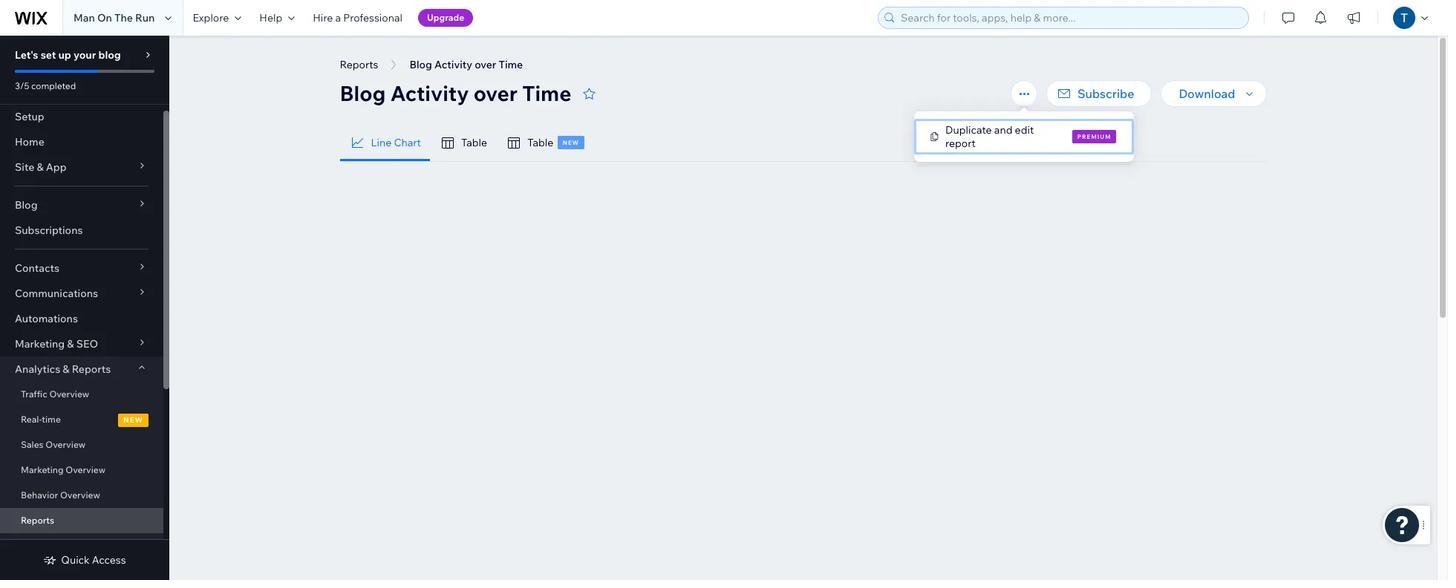 Task type: describe. For each thing, give the bounding box(es) containing it.
let's set up your blog
[[15, 48, 121, 62]]

communications
[[15, 287, 98, 300]]

app
[[46, 160, 67, 174]]

over inside button
[[475, 58, 497, 71]]

reports button
[[332, 53, 386, 76]]

let's
[[15, 48, 38, 62]]

hire
[[313, 11, 333, 25]]

professional
[[343, 11, 403, 25]]

sales
[[21, 439, 44, 450]]

duplicate and edit report
[[946, 123, 1034, 150]]

tab list containing line chart
[[340, 125, 807, 161]]

run
[[135, 11, 155, 25]]

behavior overview
[[21, 490, 100, 501]]

home link
[[0, 129, 163, 155]]

activity inside button
[[435, 58, 473, 71]]

2 table from the left
[[528, 136, 554, 149]]

marketing for marketing & seo
[[15, 337, 65, 351]]

marketing & seo button
[[0, 331, 163, 357]]

sidebar element
[[0, 36, 169, 580]]

setup
[[15, 110, 44, 123]]

hire a professional link
[[304, 0, 412, 36]]

& for site
[[37, 160, 44, 174]]

completed
[[31, 80, 76, 91]]

1 vertical spatial time
[[522, 80, 572, 106]]

contacts
[[15, 262, 59, 275]]

home
[[15, 135, 44, 149]]

up
[[58, 48, 71, 62]]

overview for behavior overview
[[60, 490, 100, 501]]

and
[[995, 123, 1013, 137]]

subscriptions link
[[0, 218, 163, 243]]

premium
[[1078, 133, 1112, 140]]

upgrade button
[[418, 9, 473, 27]]

marketing & seo
[[15, 337, 98, 351]]

overview for marketing overview
[[66, 464, 106, 476]]

0 vertical spatial new
[[563, 139, 580, 146]]

new inside sidebar 'element'
[[123, 415, 143, 425]]

download
[[1179, 86, 1236, 101]]

1 vertical spatial blog activity over time
[[340, 80, 572, 106]]

blog activity over time button
[[402, 53, 531, 76]]

site & app
[[15, 160, 67, 174]]

subscribe
[[1078, 86, 1135, 101]]

hire a professional
[[313, 11, 403, 25]]

upgrade
[[427, 12, 465, 23]]

reports inside popup button
[[72, 363, 111, 376]]

traffic overview link
[[0, 382, 163, 407]]

the
[[114, 11, 133, 25]]

quick access
[[61, 554, 126, 567]]

automations link
[[0, 306, 163, 331]]

line chart button
[[340, 125, 430, 161]]



Task type: locate. For each thing, give the bounding box(es) containing it.
blog inside blog activity over time button
[[410, 58, 432, 71]]

help
[[260, 11, 283, 25]]

overview inside marketing overview link
[[66, 464, 106, 476]]

site
[[15, 160, 34, 174]]

0 vertical spatial marketing
[[15, 337, 65, 351]]

2 horizontal spatial blog
[[410, 58, 432, 71]]

line
[[371, 136, 392, 149]]

& inside analytics & reports popup button
[[63, 363, 70, 376]]

download button
[[1162, 80, 1267, 107]]

overview for traffic overview
[[49, 389, 89, 400]]

& inside marketing & seo dropdown button
[[67, 337, 74, 351]]

& inside site & app "popup button"
[[37, 160, 44, 174]]

overview inside the behavior overview link
[[60, 490, 100, 501]]

chart
[[394, 136, 421, 149]]

blog
[[410, 58, 432, 71], [340, 80, 386, 106], [15, 198, 38, 212]]

behavior
[[21, 490, 58, 501]]

marketing overview link
[[0, 458, 163, 483]]

0 vertical spatial time
[[499, 58, 523, 71]]

1 vertical spatial new
[[123, 415, 143, 425]]

overview down analytics & reports
[[49, 389, 89, 400]]

marketing for marketing overview
[[21, 464, 64, 476]]

analytics
[[15, 363, 60, 376]]

time
[[499, 58, 523, 71], [522, 80, 572, 106]]

blog inside blog dropdown button
[[15, 198, 38, 212]]

blog down reports button
[[340, 80, 386, 106]]

reports
[[340, 58, 378, 71], [72, 363, 111, 376], [21, 515, 54, 526]]

access
[[92, 554, 126, 567]]

line chart
[[371, 136, 421, 149]]

sales overview link
[[0, 432, 163, 458]]

overview for sales overview
[[46, 439, 86, 450]]

tab list
[[340, 125, 807, 161]]

0 horizontal spatial reports
[[21, 515, 54, 526]]

1 vertical spatial reports
[[72, 363, 111, 376]]

set
[[41, 48, 56, 62]]

overview inside sales overview link
[[46, 439, 86, 450]]

marketing overview
[[21, 464, 106, 476]]

& for analytics
[[63, 363, 70, 376]]

blog activity over time
[[410, 58, 523, 71], [340, 80, 572, 106]]

explore
[[193, 11, 229, 25]]

1 horizontal spatial table
[[528, 136, 554, 149]]

sales overview
[[21, 439, 86, 450]]

1 vertical spatial blog
[[340, 80, 386, 106]]

real-
[[21, 414, 42, 425]]

1 vertical spatial &
[[67, 337, 74, 351]]

table inside button
[[461, 136, 488, 149]]

& right site
[[37, 160, 44, 174]]

real-time
[[21, 414, 61, 425]]

table button
[[430, 125, 496, 161]]

0 vertical spatial &
[[37, 160, 44, 174]]

help button
[[251, 0, 304, 36]]

1 vertical spatial activity
[[391, 80, 469, 106]]

time
[[42, 414, 61, 425]]

analytics & reports button
[[0, 357, 163, 382]]

3/5 completed
[[15, 80, 76, 91]]

&
[[37, 160, 44, 174], [67, 337, 74, 351], [63, 363, 70, 376]]

0 vertical spatial blog activity over time
[[410, 58, 523, 71]]

new
[[563, 139, 580, 146], [123, 415, 143, 425]]

0 vertical spatial activity
[[435, 58, 473, 71]]

reports down seo
[[72, 363, 111, 376]]

3/5
[[15, 80, 29, 91]]

edit
[[1015, 123, 1034, 137]]

contacts button
[[0, 256, 163, 281]]

blog activity over time down 'upgrade' button
[[410, 58, 523, 71]]

& down marketing & seo
[[63, 363, 70, 376]]

marketing inside dropdown button
[[15, 337, 65, 351]]

2 vertical spatial blog
[[15, 198, 38, 212]]

over
[[475, 58, 497, 71], [474, 80, 518, 106]]

activity down 'upgrade' button
[[435, 58, 473, 71]]

man
[[74, 11, 95, 25]]

1 horizontal spatial reports
[[72, 363, 111, 376]]

your
[[74, 48, 96, 62]]

blog up subscriptions
[[15, 198, 38, 212]]

1 horizontal spatial blog
[[340, 80, 386, 106]]

on
[[97, 11, 112, 25]]

table
[[461, 136, 488, 149], [528, 136, 554, 149]]

1 horizontal spatial new
[[563, 139, 580, 146]]

analytics & reports
[[15, 363, 111, 376]]

communications button
[[0, 281, 163, 306]]

blog button
[[0, 192, 163, 218]]

overview inside traffic overview link
[[49, 389, 89, 400]]

reports for reports button
[[340, 58, 378, 71]]

marketing up analytics
[[15, 337, 65, 351]]

0 horizontal spatial blog
[[15, 198, 38, 212]]

report
[[946, 137, 976, 150]]

duplicate
[[946, 123, 992, 137]]

blog down 'upgrade' button
[[410, 58, 432, 71]]

subscribe button
[[1047, 80, 1153, 107]]

0 horizontal spatial table
[[461, 136, 488, 149]]

0 vertical spatial blog
[[410, 58, 432, 71]]

1 vertical spatial over
[[474, 80, 518, 106]]

& for marketing
[[67, 337, 74, 351]]

seo
[[76, 337, 98, 351]]

reports down the 'behavior'
[[21, 515, 54, 526]]

blog activity over time inside button
[[410, 58, 523, 71]]

site & app button
[[0, 155, 163, 180]]

reports down hire a professional link
[[340, 58, 378, 71]]

a
[[335, 11, 341, 25]]

automations
[[15, 312, 78, 325]]

quick access button
[[43, 554, 126, 567]]

setup link
[[0, 104, 163, 129]]

overview up marketing overview
[[46, 439, 86, 450]]

blog
[[98, 48, 121, 62]]

overview down marketing overview link
[[60, 490, 100, 501]]

blog activity over time down blog activity over time button
[[340, 80, 572, 106]]

reports for reports link
[[21, 515, 54, 526]]

reports inside button
[[340, 58, 378, 71]]

traffic overview
[[21, 389, 89, 400]]

0 horizontal spatial new
[[123, 415, 143, 425]]

1 vertical spatial marketing
[[21, 464, 64, 476]]

overview down sales overview link
[[66, 464, 106, 476]]

subscriptions
[[15, 224, 83, 237]]

2 vertical spatial &
[[63, 363, 70, 376]]

traffic
[[21, 389, 47, 400]]

0 vertical spatial over
[[475, 58, 497, 71]]

reports link
[[0, 508, 163, 533]]

marketing
[[15, 337, 65, 351], [21, 464, 64, 476]]

time inside blog activity over time button
[[499, 58, 523, 71]]

overview
[[49, 389, 89, 400], [46, 439, 86, 450], [66, 464, 106, 476], [60, 490, 100, 501]]

& left seo
[[67, 337, 74, 351]]

0 vertical spatial reports
[[340, 58, 378, 71]]

1 table from the left
[[461, 136, 488, 149]]

activity down blog activity over time button
[[391, 80, 469, 106]]

quick
[[61, 554, 90, 567]]

man on the run
[[74, 11, 155, 25]]

marketing up the 'behavior'
[[21, 464, 64, 476]]

2 vertical spatial reports
[[21, 515, 54, 526]]

2 horizontal spatial reports
[[340, 58, 378, 71]]

behavior overview link
[[0, 483, 163, 508]]

activity
[[435, 58, 473, 71], [391, 80, 469, 106]]

Search for tools, apps, help & more... field
[[897, 7, 1245, 28]]



Task type: vqa. For each thing, say whether or not it's contained in the screenshot.
right clock
no



